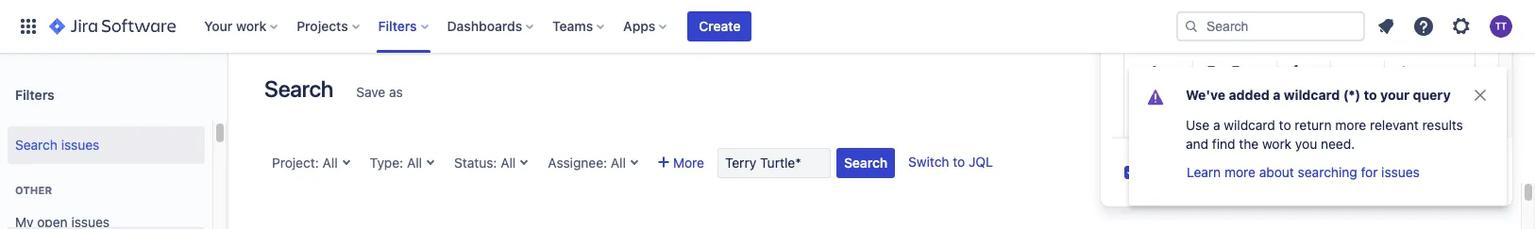 Task type: vqa. For each thing, say whether or not it's contained in the screenshot.
the bottommost Search
yes



Task type: locate. For each thing, give the bounding box(es) containing it.
wildcard up the
[[1224, 117, 1276, 133]]

search inside search "button"
[[844, 155, 888, 171]]

open in google sheets image
[[1267, 85, 1282, 100]]

a right added
[[1273, 87, 1281, 103]]

jira software image
[[49, 15, 176, 38], [49, 15, 176, 38]]

create
[[699, 18, 741, 34], [1147, 164, 1187, 180]]

search inside search issues link
[[15, 137, 58, 153]]

issues up other group
[[61, 137, 99, 153]]

0 horizontal spatial issues
[[61, 137, 99, 153]]

1 vertical spatial wildcard
[[1224, 117, 1276, 133]]

lists image
[[1339, 60, 1362, 83]]

0 vertical spatial a
[[1273, 87, 1281, 103]]

wildcard
[[1284, 87, 1341, 103], [1224, 117, 1276, 133]]

0 vertical spatial more
[[1336, 117, 1367, 133]]

added
[[1229, 87, 1270, 103]]

Description - Main content area, start typing to enter text. text field
[[1151, 113, 1449, 136]]

2 horizontal spatial to
[[1364, 87, 1378, 103]]

1 horizontal spatial issues
[[1382, 164, 1420, 180]]

search up other
[[15, 137, 58, 153]]

more up need.
[[1336, 117, 1367, 133]]

other
[[15, 184, 52, 196]]

(*)
[[1344, 87, 1361, 103]]

search left save
[[264, 76, 334, 102]]

to up work
[[1279, 117, 1292, 133]]

another
[[1191, 164, 1238, 180]]

to
[[1364, 87, 1378, 103], [1279, 117, 1292, 133], [953, 154, 965, 170]]

1 vertical spatial more
[[1225, 164, 1256, 180]]

to left jql
[[953, 154, 965, 170]]

search issues group
[[8, 121, 205, 170]]

primary element
[[11, 0, 1177, 53]]

description
[[1124, 33, 1188, 47]]

0 horizontal spatial to
[[953, 154, 965, 170]]

open in microsoft excel image
[[1226, 85, 1241, 100]]

0 vertical spatial wildcard
[[1284, 87, 1341, 103]]

issues right for
[[1382, 164, 1420, 180]]

relevant
[[1370, 117, 1419, 133]]

more
[[673, 155, 705, 171]]

and
[[1186, 136, 1209, 152]]

1 horizontal spatial more
[[1336, 117, 1367, 133]]

apps button
[[618, 11, 675, 42]]

0 vertical spatial create
[[699, 18, 741, 34]]

search issues
[[15, 137, 99, 153]]

1 horizontal spatial create
[[1147, 164, 1187, 180]]

help image
[[1413, 15, 1436, 38]]

learn more about searching for issues
[[1187, 164, 1420, 180]]

more
[[1336, 117, 1367, 133], [1225, 164, 1256, 180]]

create left learn
[[1147, 164, 1187, 180]]

2 vertical spatial to
[[953, 154, 965, 170]]

return
[[1295, 117, 1332, 133]]

a
[[1273, 87, 1281, 103], [1214, 117, 1221, 133]]

more button
[[651, 148, 712, 179]]

a inside use a wildcard to return more relevant results and find the work you need.
[[1214, 117, 1221, 133]]

as
[[389, 84, 403, 100]]

a right use
[[1214, 117, 1221, 133]]

about
[[1260, 164, 1295, 180]]

search image
[[1184, 19, 1199, 34]]

0 horizontal spatial wildcard
[[1224, 117, 1276, 133]]

use
[[1186, 117, 1210, 133]]

0 horizontal spatial more
[[1225, 164, 1256, 180]]

more formatting image
[[1247, 60, 1269, 83]]

issues inside group
[[61, 137, 99, 153]]

create right apps dropdown button
[[699, 18, 741, 34]]

search for search issues
[[15, 137, 58, 153]]

2 horizontal spatial search
[[844, 155, 888, 171]]

1 vertical spatial a
[[1214, 117, 1221, 133]]

create button
[[688, 11, 752, 42]]

text styles image
[[1148, 60, 1170, 83]]

2 vertical spatial search
[[844, 155, 888, 171]]

banner containing apps
[[0, 0, 1536, 53]]

learn
[[1187, 164, 1221, 180]]

0 vertical spatial search
[[264, 76, 334, 102]]

all
[[607, 155, 626, 171]]

to right (*)
[[1364, 87, 1378, 103]]

find
[[1213, 136, 1236, 152]]

0 vertical spatial issues
[[61, 137, 99, 153]]

filters
[[15, 86, 54, 102]]

more inside learn more about searching for issues link
[[1225, 164, 1256, 180]]

more down the
[[1225, 164, 1256, 180]]

0 horizontal spatial search
[[15, 137, 58, 153]]

Search field
[[1177, 11, 1366, 42]]

appswitcher icon image
[[17, 15, 40, 38]]

0 horizontal spatial a
[[1214, 117, 1221, 133]]

1 vertical spatial search
[[15, 137, 58, 153]]

wildcard up return at the right bottom of page
[[1284, 87, 1341, 103]]

banner
[[0, 0, 1536, 53]]

create inside button
[[699, 18, 741, 34]]

1 horizontal spatial to
[[1279, 117, 1292, 133]]

we've
[[1186, 87, 1226, 103]]

search
[[264, 76, 334, 102], [15, 137, 58, 153], [844, 155, 888, 171]]

issues
[[61, 137, 99, 153], [1382, 164, 1420, 180]]

other group
[[8, 164, 205, 230]]

0 horizontal spatial create
[[699, 18, 741, 34]]

search left switch
[[844, 155, 888, 171]]

1 vertical spatial to
[[1279, 117, 1292, 133]]

export
[[1420, 85, 1460, 101]]

searching
[[1298, 164, 1358, 180]]

switch to jql
[[909, 154, 993, 170]]

1 horizontal spatial search
[[264, 76, 334, 102]]

share link
[[1298, 78, 1378, 109]]

create for create
[[699, 18, 741, 34]]

1 vertical spatial create
[[1147, 164, 1187, 180]]



Task type: describe. For each thing, give the bounding box(es) containing it.
switch
[[909, 154, 950, 170]]

1 vertical spatial issues
[[1382, 164, 1420, 180]]

Search issues using keywords text field
[[718, 148, 831, 179]]

issue
[[1241, 164, 1273, 180]]

1 horizontal spatial wildcard
[[1284, 87, 1341, 103]]

save
[[356, 84, 386, 100]]

you
[[1296, 136, 1318, 152]]

save as
[[356, 84, 403, 100]]

query
[[1413, 87, 1451, 103]]

apps
[[624, 18, 656, 34]]

save as button
[[347, 77, 413, 108]]

your profile and settings image
[[1490, 15, 1513, 38]]

search for search "button"
[[844, 155, 888, 171]]

switch to jql link
[[909, 154, 993, 170]]

your
[[1381, 87, 1410, 103]]

search issues link
[[8, 127, 205, 164]]

search button
[[837, 148, 895, 179]]

work
[[1263, 136, 1292, 152]]

need.
[[1321, 136, 1356, 152]]

more inside use a wildcard to return more relevant results and find the work you need.
[[1336, 117, 1367, 133]]

the
[[1239, 136, 1259, 152]]

for
[[1361, 164, 1378, 180]]

share
[[1333, 85, 1369, 101]]

1 horizontal spatial a
[[1273, 87, 1281, 103]]

create for create another issue
[[1147, 164, 1187, 180]]

use a wildcard to return more relevant results and find the work you need.
[[1186, 117, 1464, 152]]

italic ⌘i image
[[1224, 60, 1247, 83]]

create another issue
[[1147, 164, 1273, 180]]

all button
[[541, 148, 645, 179]]

jql
[[969, 154, 993, 170]]

export button
[[1385, 78, 1470, 109]]

0 vertical spatial to
[[1364, 87, 1378, 103]]

we've added a wildcard (*) to your query
[[1186, 87, 1451, 103]]

to inside use a wildcard to return more relevant results and find the work you need.
[[1279, 117, 1292, 133]]

settings image
[[1451, 15, 1473, 38]]

bold ⌘b image
[[1201, 60, 1224, 83]]

notifications image
[[1375, 15, 1398, 38]]

wildcard inside use a wildcard to return more relevant results and find the work you need.
[[1224, 117, 1276, 133]]

results
[[1423, 117, 1464, 133]]

learn more about searching for issues link
[[1186, 163, 1421, 181]]



